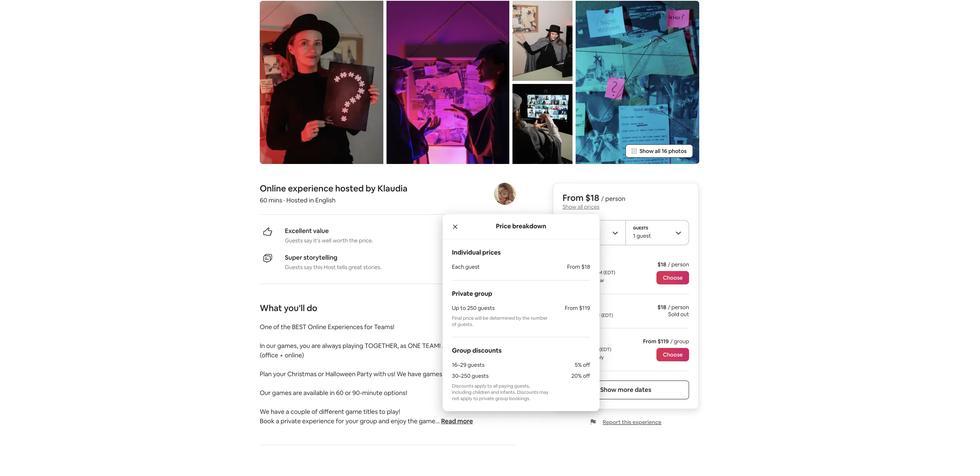 Task type: locate. For each thing, give the bounding box(es) containing it.
for left 30–250
[[444, 370, 452, 379]]

pm inside wed, nov 1 11:30 am–12:30 pm (edt) this time is popular
[[596, 270, 603, 276]]

1 vertical spatial say
[[304, 264, 312, 271]]

more
[[618, 386, 634, 394], [458, 417, 473, 426]]

in our games, you are always playing together, as one team! also in hybrid option (office + online)
[[260, 342, 505, 360]]

0 vertical spatial your
[[273, 370, 286, 379]]

2 guests from the top
[[285, 264, 303, 271]]

2 wed, from the top
[[563, 304, 576, 311]]

1 horizontal spatial your
[[346, 417, 359, 426]]

0 vertical spatial are
[[312, 342, 321, 350]]

wed, inside wed, nov 1 11:30 am–12:30 pm (edt) this time is popular
[[563, 261, 576, 268]]

final
[[452, 315, 462, 322]]

say down storytelling
[[304, 264, 312, 271]]

pm inside wed, nov 1 12:00 pm–1:00 pm (edt)
[[594, 313, 601, 319]]

2 choose link from the top
[[657, 348, 690, 362]]

person inside $18 / person sold out
[[672, 304, 690, 311]]

discounts
[[452, 383, 474, 390], [517, 390, 539, 396]]

1 choose from the top
[[663, 274, 683, 282]]

2 horizontal spatial for
[[444, 370, 452, 379]]

(edt) inside 6:30 pm–7:30 pm (edt) private groups only
[[600, 347, 612, 353]]

from $119 / group
[[644, 338, 690, 345]]

2 vertical spatial person
[[672, 304, 690, 311]]

60 inside online experience hosted by klaudia 60 mins · hosted in english
[[260, 196, 267, 205]]

1
[[589, 261, 591, 268], [589, 304, 591, 311]]

private down couple
[[281, 417, 301, 426]]

1 vertical spatial person
[[672, 261, 690, 268]]

1 horizontal spatial games
[[423, 370, 442, 379]]

0 vertical spatial private
[[479, 396, 495, 402]]

from for from $119 / group
[[644, 338, 657, 345]]

our
[[260, 389, 271, 397]]

from for from $18 / person show all prices
[[563, 192, 584, 203]]

mins
[[269, 196, 282, 205]]

group down out
[[674, 338, 690, 345]]

guests inside 'excellent value guests say it's well worth the price.'
[[285, 237, 303, 244]]

are hosts have great energy and storytelling skills :) image
[[513, 1, 573, 81], [513, 1, 573, 81]]

teams!
[[374, 323, 395, 331]]

storytelling
[[304, 254, 338, 262]]

more right read
[[458, 417, 473, 426]]

pm up only
[[592, 347, 599, 353]]

0 vertical spatial online
[[260, 183, 286, 194]]

show all prices button
[[563, 203, 600, 210]]

experience down dates
[[633, 419, 662, 426]]

pm up the "popular"
[[596, 270, 603, 276]]

apply right not
[[461, 396, 473, 402]]

the right by
[[523, 315, 530, 322]]

0 vertical spatial choose
[[663, 274, 683, 282]]

0 vertical spatial a
[[286, 408, 289, 416]]

experiences
[[328, 323, 363, 331]]

one
[[260, 323, 272, 331]]

1 vertical spatial off
[[583, 373, 591, 380]]

say for storytelling
[[304, 264, 312, 271]]

in right available on the bottom
[[330, 389, 335, 397]]

$119 inside price breakdown dialog
[[580, 305, 591, 312]]

price breakdown dialog
[[443, 214, 600, 412]]

2 1 from the top
[[589, 304, 591, 311]]

0 vertical spatial in
[[309, 196, 314, 205]]

2 vertical spatial show
[[601, 386, 617, 394]]

wed, inside wed, nov 1 12:00 pm–1:00 pm (edt)
[[563, 304, 576, 311]]

0 horizontal spatial and
[[379, 417, 390, 426]]

1 vertical spatial pm
[[594, 313, 601, 319]]

have inside we have a couple of different game titles to play! book a private experience for your group and enjoy the game…
[[271, 408, 285, 416]]

more for show
[[618, 386, 634, 394]]

always
[[322, 342, 341, 350]]

60 left 90-
[[336, 389, 344, 397]]

2 nov from the top
[[578, 304, 588, 311]]

off for 20% off
[[583, 373, 591, 380]]

1 vertical spatial 1
[[589, 304, 591, 311]]

group discounts
[[452, 347, 502, 355]]

1 say from the top
[[304, 237, 312, 244]]

tells
[[337, 264, 348, 271]]

discounts down 30–250
[[452, 383, 474, 390]]

off right the 20%
[[583, 373, 591, 380]]

1 horizontal spatial of
[[312, 408, 318, 416]]

(edt) up the "popular"
[[604, 270, 616, 276]]

show for show all 16 photos
[[640, 148, 654, 155]]

0 vertical spatial have
[[408, 370, 422, 379]]

(edt) inside wed, nov 1 11:30 am–12:30 pm (edt) this time is popular
[[604, 270, 616, 276]]

1 horizontal spatial apply
[[475, 383, 487, 390]]

a
[[286, 408, 289, 416], [276, 417, 279, 426]]

it's
[[314, 237, 321, 244]]

in left english
[[309, 196, 314, 205]]

2 vertical spatial pm
[[592, 347, 599, 353]]

0 vertical spatial for
[[365, 323, 373, 331]]

online up the mins
[[260, 183, 286, 194]]

in
[[309, 196, 314, 205], [456, 342, 461, 350], [330, 389, 335, 397]]

2 vertical spatial for
[[336, 417, 344, 426]]

guests down super
[[285, 264, 303, 271]]

we have a couple of different game titles to play! book a private experience for your group and enjoy the game…
[[260, 408, 441, 426]]

guests down 16–29 guests
[[472, 373, 489, 380]]

person
[[606, 195, 626, 203], [672, 261, 690, 268], [672, 304, 690, 311]]

experience down the different
[[302, 417, 335, 426]]

2 horizontal spatial in
[[456, 342, 461, 350]]

1 horizontal spatial for
[[365, 323, 373, 331]]

nov inside wed, nov 1 12:00 pm–1:00 pm (edt)
[[578, 304, 588, 311]]

say inside super storytelling guests say this host tells great stories.
[[304, 264, 312, 271]]

1 vertical spatial we
[[260, 408, 270, 416]]

in inside in our games, you are always playing together, as one team! also in hybrid option (office + online)
[[456, 342, 461, 350]]

nov up am–12:30
[[578, 261, 588, 268]]

2 say from the top
[[304, 264, 312, 271]]

private down 6:30
[[563, 355, 578, 361]]

0 horizontal spatial 60
[[260, 196, 267, 205]]

0 vertical spatial 60
[[260, 196, 267, 205]]

0 vertical spatial wed,
[[563, 261, 576, 268]]

apply
[[475, 383, 487, 390], [461, 396, 473, 402]]

up
[[452, 305, 460, 312]]

group inside discounts apply to all paying guests, including children and infants. discounts may not apply to private group bookings.
[[496, 396, 509, 402]]

say left the it's
[[304, 237, 312, 244]]

some investigations are more tricky... image
[[576, 1, 700, 164], [576, 1, 700, 164]]

1 vertical spatial and
[[379, 417, 390, 426]]

0 horizontal spatial a
[[276, 417, 279, 426]]

1 horizontal spatial $119
[[658, 338, 669, 345]]

2 choose from the top
[[663, 351, 683, 359]]

choose link for /
[[657, 348, 690, 362]]

wed, up 11:30
[[563, 261, 576, 268]]

0 horizontal spatial show
[[563, 203, 577, 210]]

this
[[314, 264, 323, 271], [622, 419, 632, 426]]

game…
[[419, 417, 440, 426]]

games down team!
[[423, 370, 442, 379]]

private up up at left bottom
[[452, 290, 473, 298]]

1 up am–12:30
[[589, 261, 591, 268]]

1 vertical spatial choose link
[[657, 348, 690, 362]]

1 guests from the top
[[285, 237, 303, 244]]

experience cover photo image
[[260, 1, 384, 164], [260, 1, 384, 164]]

more left dates
[[618, 386, 634, 394]]

group up up to 250 guests
[[475, 290, 493, 298]]

1 vertical spatial online
[[308, 323, 327, 331]]

group down titles
[[360, 417, 377, 426]]

1 1 from the top
[[589, 261, 591, 268]]

and down "play!"
[[379, 417, 390, 426]]

guests for excellent
[[285, 237, 303, 244]]

1 horizontal spatial show
[[601, 386, 617, 394]]

1 horizontal spatial a
[[286, 408, 289, 416]]

1 inside wed, nov 1 11:30 am–12:30 pm (edt) this time is popular
[[589, 261, 591, 268]]

one of the best online experiences for teams!
[[260, 323, 395, 331]]

0 vertical spatial 1
[[589, 261, 591, 268]]

nov inside wed, nov 1 11:30 am–12:30 pm (edt) this time is popular
[[578, 261, 588, 268]]

2 vertical spatial in
[[330, 389, 335, 397]]

discounts
[[473, 347, 502, 355]]

super
[[285, 254, 302, 262]]

2 horizontal spatial show
[[640, 148, 654, 155]]

private left infants.
[[479, 396, 495, 402]]

groups
[[579, 355, 594, 361]]

90-
[[353, 389, 362, 397]]

more for read
[[458, 417, 473, 426]]

what you'll do
[[260, 303, 318, 314]]

worth
[[333, 237, 348, 244]]

individual prices
[[452, 249, 501, 257]]

0 vertical spatial this
[[314, 264, 323, 271]]

game
[[346, 408, 362, 416]]

1 vertical spatial all
[[578, 203, 583, 210]]

/ inside $18 / person sold out
[[668, 304, 671, 311]]

dates
[[635, 386, 652, 394]]

hybrid
[[463, 342, 485, 350]]

0 vertical spatial pm
[[596, 270, 603, 276]]

0 vertical spatial $119
[[580, 305, 591, 312]]

to down events!
[[488, 383, 492, 390]]

0 horizontal spatial more
[[458, 417, 473, 426]]

0 vertical spatial apply
[[475, 383, 487, 390]]

0 horizontal spatial your
[[273, 370, 286, 379]]

of inside we have a couple of different game titles to play! book a private experience for your group and enjoy the game…
[[312, 408, 318, 416]]

group inside we have a couple of different game titles to play! book a private experience for your group and enjoy the game…
[[360, 417, 377, 426]]

0 horizontal spatial apply
[[461, 396, 473, 402]]

1 horizontal spatial or
[[345, 389, 351, 397]]

0 horizontal spatial of
[[274, 323, 280, 331]]

say
[[304, 237, 312, 244], [304, 264, 312, 271]]

0 horizontal spatial all
[[493, 383, 498, 390]]

discussions and communication are the core of our games! image
[[387, 1, 510, 164], [387, 1, 510, 164]]

1 vertical spatial have
[[271, 408, 285, 416]]

we right us!
[[397, 370, 407, 379]]

are left available on the bottom
[[293, 389, 302, 397]]

2 vertical spatial guests
[[472, 373, 489, 380]]

1 horizontal spatial we
[[397, 370, 407, 379]]

1 wed, from the top
[[563, 261, 576, 268]]

pm
[[596, 270, 603, 276], [594, 313, 601, 319], [592, 347, 599, 353]]

nov up pm–1:00
[[578, 304, 588, 311]]

$119 up pm–1:00
[[580, 305, 591, 312]]

0 vertical spatial private
[[452, 290, 473, 298]]

nov
[[578, 261, 588, 268], [578, 304, 588, 311]]

games right our
[[272, 389, 292, 397]]

0 vertical spatial all
[[655, 148, 661, 155]]

for down the different
[[336, 417, 344, 426]]

you'll
[[284, 303, 305, 314]]

1 vertical spatial more
[[458, 417, 473, 426]]

30–250
[[452, 373, 471, 380]]

1 vertical spatial 60
[[336, 389, 344, 397]]

a right book
[[276, 417, 279, 426]]

(edt) inside wed, nov 1 12:00 pm–1:00 pm (edt)
[[602, 313, 613, 319]]

to inside we have a couple of different game titles to play! book a private experience for your group and enjoy the game…
[[379, 408, 386, 416]]

$119
[[580, 305, 591, 312], [658, 338, 669, 345]]

1 nov from the top
[[578, 261, 588, 268]]

group down the paying
[[496, 396, 509, 402]]

discounts left may
[[517, 390, 539, 396]]

1 vertical spatial games
[[272, 389, 292, 397]]

guests inside super storytelling guests say this host tells great stories.
[[285, 264, 303, 271]]

person for $18 / person
[[672, 261, 690, 268]]

the left price.
[[349, 237, 358, 244]]

host
[[324, 264, 336, 271]]

(office
[[260, 351, 278, 360]]

discounts apply to all paying guests, including children and infants. discounts may not apply to private group bookings.
[[452, 383, 549, 402]]

of right couple
[[312, 408, 318, 416]]

0 horizontal spatial or
[[318, 370, 324, 379]]

learn more about the host, klaudia. image
[[495, 183, 517, 205], [495, 183, 517, 205]]

us!
[[388, 370, 396, 379]]

or left 90-
[[345, 389, 351, 397]]

1 for wed, nov 1 11:30 am–12:30 pm (edt) this time is popular
[[589, 261, 591, 268]]

guests up 30–250 guests
[[468, 362, 485, 369]]

have up book
[[271, 408, 285, 416]]

1 up pm–1:00
[[589, 304, 591, 311]]

(edt) up only
[[600, 347, 612, 353]]

0 vertical spatial nov
[[578, 261, 588, 268]]

prices
[[585, 203, 600, 210], [483, 249, 501, 257]]

have
[[408, 370, 422, 379], [271, 408, 285, 416]]

your
[[273, 370, 286, 379], [346, 417, 359, 426]]

2 vertical spatial (edt)
[[600, 347, 612, 353]]

from for from $119
[[565, 305, 578, 312]]

online)
[[285, 351, 304, 360]]

1 vertical spatial in
[[456, 342, 461, 350]]

1 choose link from the top
[[657, 271, 690, 285]]

online
[[260, 183, 286, 194], [308, 323, 327, 331]]

say inside 'excellent value guests say it's well worth the price.'
[[304, 237, 312, 244]]

we present all of our riddles on the screen. sometimes you receive a link to some videos or evidence. image
[[513, 84, 573, 164], [513, 84, 573, 164]]

a left couple
[[286, 408, 289, 416]]

6:30 pm–7:30 pm (edt) private groups only
[[563, 347, 612, 361]]

have right us!
[[408, 370, 422, 379]]

wed, up 12:00
[[563, 304, 576, 311]]

off
[[583, 362, 591, 369], [583, 373, 591, 380]]

popular
[[588, 278, 605, 284]]

0 vertical spatial off
[[583, 362, 591, 369]]

1 horizontal spatial more
[[618, 386, 634, 394]]

experience up hosted
[[288, 183, 334, 194]]

0 horizontal spatial private
[[452, 290, 473, 298]]

your down game
[[346, 417, 359, 426]]

to left "play!"
[[379, 408, 386, 416]]

choose for person
[[663, 274, 683, 282]]

choose link down $18 / person
[[657, 271, 690, 285]]

to right including
[[474, 396, 478, 402]]

and left infants.
[[491, 390, 499, 396]]

each
[[452, 263, 464, 271]]

1 horizontal spatial private
[[563, 355, 578, 361]]

the
[[349, 237, 358, 244], [523, 315, 530, 322], [281, 323, 291, 331], [408, 417, 418, 426]]

0 vertical spatial we
[[397, 370, 407, 379]]

are right 'you' in the left of the page
[[312, 342, 321, 350]]

0 horizontal spatial online
[[260, 183, 286, 194]]

1 inside wed, nov 1 12:00 pm–1:00 pm (edt)
[[589, 304, 591, 311]]

pm right pm–1:00
[[594, 313, 601, 319]]

of right the one
[[274, 323, 280, 331]]

0 horizontal spatial private
[[281, 417, 301, 426]]

guests for super
[[285, 264, 303, 271]]

0 horizontal spatial discounts
[[452, 383, 474, 390]]

0 vertical spatial (edt)
[[604, 270, 616, 276]]

5%
[[575, 362, 582, 369]]

1 vertical spatial for
[[444, 370, 452, 379]]

1 vertical spatial guests
[[468, 362, 485, 369]]

private
[[452, 290, 473, 298], [563, 355, 578, 361]]

2 off from the top
[[583, 373, 591, 380]]

0 horizontal spatial $119
[[580, 305, 591, 312]]

english
[[316, 196, 336, 205]]

(edt)
[[604, 270, 616, 276], [602, 313, 613, 319], [600, 347, 612, 353]]

choose down $18 / person
[[663, 274, 683, 282]]

0 horizontal spatial prices
[[483, 249, 501, 257]]

more inside button
[[458, 417, 473, 426]]

this inside super storytelling guests say this host tells great stories.
[[314, 264, 323, 271]]

0 horizontal spatial in
[[309, 196, 314, 205]]

your right plan
[[273, 370, 286, 379]]

in right the also
[[456, 342, 461, 350]]

0 horizontal spatial for
[[336, 417, 344, 426]]

0 vertical spatial prices
[[585, 203, 600, 210]]

the right enjoy on the bottom of page
[[408, 417, 418, 426]]

private inside we have a couple of different game titles to play! book a private experience for your group and enjoy the game…
[[281, 417, 301, 426]]

0 vertical spatial show
[[640, 148, 654, 155]]

hosted
[[335, 183, 364, 194]]

the inside 'excellent value guests say it's well worth the price.'
[[349, 237, 358, 244]]

/ inside from $18 / person show all prices
[[602, 195, 604, 203]]

from inside from $18 / person show all prices
[[563, 192, 584, 203]]

and inside we have a couple of different game titles to play! book a private experience for your group and enjoy the game…
[[379, 417, 390, 426]]

choose down from $119 / group
[[663, 351, 683, 359]]

children
[[473, 390, 490, 396]]

by
[[516, 315, 522, 322]]

of inside final price will be determined by the number of guests.
[[452, 322, 457, 328]]

5% off
[[575, 362, 591, 369]]

am–12:30
[[575, 270, 595, 276]]

this right report
[[622, 419, 632, 426]]

1 vertical spatial nov
[[578, 304, 588, 311]]

out
[[681, 311, 690, 318]]

private inside discounts apply to all paying guests, including children and infants. discounts may not apply to private group bookings.
[[479, 396, 495, 402]]

0 horizontal spatial games
[[272, 389, 292, 397]]

1 horizontal spatial 60
[[336, 389, 344, 397]]

/
[[602, 195, 604, 203], [668, 261, 671, 268], [668, 304, 671, 311], [671, 338, 673, 345]]

guests up "be"
[[478, 305, 495, 312]]

the inside we have a couple of different game titles to play! book a private experience for your group and enjoy the game…
[[408, 417, 418, 426]]

$119 down sold
[[658, 338, 669, 345]]

choose link
[[657, 271, 690, 285], [657, 348, 690, 362]]

0 horizontal spatial we
[[260, 408, 270, 416]]

apply down events!
[[475, 383, 487, 390]]

guests down excellent in the left of the page
[[285, 237, 303, 244]]

final price will be determined by the number of guests.
[[452, 315, 548, 328]]

$18
[[586, 192, 600, 203], [658, 261, 667, 268], [582, 263, 591, 271], [658, 304, 667, 311]]

sold
[[669, 311, 680, 318]]

60
[[260, 196, 267, 205], [336, 389, 344, 397]]

for left teams!
[[365, 323, 373, 331]]

this down storytelling
[[314, 264, 323, 271]]

(edt) right pm–1:00
[[602, 313, 613, 319]]

of left guests. on the bottom of the page
[[452, 322, 457, 328]]

choose link down from $119 / group
[[657, 348, 690, 362]]

60 left the mins
[[260, 196, 267, 205]]

titles
[[364, 408, 378, 416]]

including
[[452, 390, 472, 396]]

person for $18 / person sold out
[[672, 304, 690, 311]]

1 vertical spatial guests
[[285, 264, 303, 271]]

we up book
[[260, 408, 270, 416]]

1 vertical spatial prices
[[483, 249, 501, 257]]

off down groups
[[583, 362, 591, 369]]

1 horizontal spatial are
[[312, 342, 321, 350]]

1 vertical spatial $119
[[658, 338, 669, 345]]

options!
[[384, 389, 407, 397]]

or right christmas
[[318, 370, 324, 379]]

1 vertical spatial your
[[346, 417, 359, 426]]

1 horizontal spatial online
[[308, 323, 327, 331]]

1 vertical spatial private
[[281, 417, 301, 426]]

online right best
[[308, 323, 327, 331]]

online inside online experience hosted by klaudia 60 mins · hosted in english
[[260, 183, 286, 194]]

2 vertical spatial all
[[493, 383, 498, 390]]

guests
[[478, 305, 495, 312], [468, 362, 485, 369], [472, 373, 489, 380]]

0 vertical spatial games
[[423, 370, 442, 379]]

1 horizontal spatial and
[[491, 390, 499, 396]]

time
[[573, 278, 583, 284]]

1 off from the top
[[583, 362, 591, 369]]



Task type: describe. For each thing, give the bounding box(es) containing it.
off for 5% off
[[583, 362, 591, 369]]

$18 / person
[[658, 261, 690, 268]]

play!
[[387, 408, 400, 416]]

online experience hosted by klaudia 60 mins · hosted in english
[[260, 183, 408, 205]]

0 vertical spatial or
[[318, 370, 324, 379]]

show all 16 photos
[[640, 148, 687, 155]]

show more dates
[[601, 386, 652, 394]]

show inside from $18 / person show all prices
[[563, 203, 577, 210]]

guests for 30–250 guests
[[472, 373, 489, 380]]

the inside final price will be determined by the number of guests.
[[523, 315, 530, 322]]

+
[[280, 351, 283, 360]]

$119 for from $119
[[580, 305, 591, 312]]

choose for /
[[663, 351, 683, 359]]

(edt) for wed, nov 1 11:30 am–12:30 pm (edt) this time is popular
[[604, 270, 616, 276]]

guests.
[[458, 322, 474, 328]]

hosted
[[287, 196, 308, 205]]

16–29
[[452, 362, 467, 369]]

excellent
[[285, 227, 312, 235]]

pm–7:30
[[573, 347, 591, 353]]

by klaudia
[[366, 183, 408, 194]]

this
[[563, 278, 572, 284]]

report this experience button
[[591, 419, 662, 426]]

guests,
[[515, 383, 530, 390]]

1 horizontal spatial in
[[330, 389, 335, 397]]

to right up at left bottom
[[461, 305, 466, 312]]

nov for wed, nov 1 11:30 am–12:30 pm (edt) this time is popular
[[578, 261, 588, 268]]

from for from $18
[[568, 263, 581, 271]]

with
[[374, 370, 386, 379]]

16–29 guests
[[452, 362, 485, 369]]

choose link for person
[[657, 271, 690, 285]]

available
[[304, 389, 329, 397]]

christmas
[[288, 370, 317, 379]]

show for show more dates
[[601, 386, 617, 394]]

$18 inside $18 / person sold out
[[658, 304, 667, 311]]

pm for wed, nov 1 11:30 am–12:30 pm (edt) this time is popular
[[596, 270, 603, 276]]

wed, for wed, nov 1 12:00 pm–1:00 pm (edt)
[[563, 304, 576, 311]]

6:30
[[563, 347, 572, 353]]

1 horizontal spatial have
[[408, 370, 422, 379]]

couple
[[291, 408, 310, 416]]

1 horizontal spatial discounts
[[517, 390, 539, 396]]

also
[[442, 342, 455, 350]]

wed, nov 1 11:30 am–12:30 pm (edt) this time is popular
[[563, 261, 616, 284]]

for inside we have a couple of different game titles to play! book a private experience for your group and enjoy the game…
[[336, 417, 344, 426]]

nov for wed, nov 1 12:00 pm–1:00 pm (edt)
[[578, 304, 588, 311]]

1 for wed, nov 1 12:00 pm–1:00 pm (edt)
[[589, 304, 591, 311]]

up to 250 guests
[[452, 305, 495, 312]]

experience inside online experience hosted by klaudia 60 mins · hosted in english
[[288, 183, 334, 194]]

11:30
[[563, 270, 573, 276]]

12:00
[[563, 313, 574, 319]]

best
[[292, 323, 307, 331]]

pm inside 6:30 pm–7:30 pm (edt) private groups only
[[592, 347, 599, 353]]

private inside 6:30 pm–7:30 pm (edt) private groups only
[[563, 355, 578, 361]]

be
[[483, 315, 489, 322]]

pm for wed, nov 1 12:00 pm–1:00 pm (edt)
[[594, 313, 601, 319]]

20% off
[[572, 373, 591, 380]]

price
[[463, 315, 474, 322]]

our games are available in 60 or 90-minute options!
[[260, 389, 407, 397]]

16
[[662, 148, 668, 155]]

plan your christmas or halloween party with us! we have games for special events!
[[260, 370, 496, 379]]

$18 inside price breakdown dialog
[[582, 263, 591, 271]]

one
[[408, 342, 421, 350]]

from $18
[[568, 263, 591, 271]]

1 horizontal spatial this
[[622, 419, 632, 426]]

each guest
[[452, 263, 480, 271]]

30–250 guests
[[452, 373, 489, 380]]

say for value
[[304, 237, 312, 244]]

number
[[531, 315, 548, 322]]

read more button
[[441, 417, 473, 426]]

special
[[454, 370, 474, 379]]

show all 16 photos link
[[626, 144, 693, 158]]

option
[[486, 342, 505, 350]]

team!
[[422, 342, 441, 350]]

person inside from $18 / person show all prices
[[606, 195, 626, 203]]

(edt) for wed, nov 1 12:00 pm–1:00 pm (edt)
[[602, 313, 613, 319]]

all inside discounts apply to all paying guests, including children and infants. discounts may not apply to private group bookings.
[[493, 383, 498, 390]]

your inside we have a couple of different game titles to play! book a private experience for your group and enjoy the game…
[[346, 417, 359, 426]]

playing
[[343, 342, 364, 350]]

price.
[[359, 237, 373, 244]]

and inside discounts apply to all paying guests, including children and infants. discounts may not apply to private group bookings.
[[491, 390, 499, 396]]

individual
[[452, 249, 481, 257]]

as
[[400, 342, 407, 350]]

wed, for wed, nov 1 11:30 am–12:30 pm (edt) this time is popular
[[563, 261, 576, 268]]

stories.
[[364, 264, 382, 271]]

in inside online experience hosted by klaudia 60 mins · hosted in english
[[309, 196, 314, 205]]

read
[[441, 417, 456, 426]]

prices inside price breakdown dialog
[[483, 249, 501, 257]]

all inside from $18 / person show all prices
[[578, 203, 583, 210]]

together,
[[365, 342, 399, 350]]

paying
[[499, 383, 514, 390]]

1 vertical spatial apply
[[461, 396, 473, 402]]

$18 inside from $18 / person show all prices
[[586, 192, 600, 203]]

private group
[[452, 290, 493, 298]]

bookings.
[[510, 396, 531, 402]]

are inside in our games, you are always playing together, as one team! also in hybrid option (office + online)
[[312, 342, 321, 350]]

1 vertical spatial are
[[293, 389, 302, 397]]

not
[[452, 396, 460, 402]]

determined
[[490, 315, 515, 322]]

20%
[[572, 373, 582, 380]]

0 vertical spatial guests
[[478, 305, 495, 312]]

you
[[300, 342, 310, 350]]

minute
[[362, 389, 383, 397]]

we inside we have a couple of different game titles to play! book a private experience for your group and enjoy the game…
[[260, 408, 270, 416]]

report
[[603, 419, 621, 426]]

plan
[[260, 370, 272, 379]]

the left best
[[281, 323, 291, 331]]

only
[[595, 355, 604, 361]]

in
[[260, 342, 265, 350]]

price breakdown
[[496, 222, 547, 231]]

enjoy
[[391, 417, 407, 426]]

experience inside we have a couple of different game titles to play! book a private experience for your group and enjoy the game…
[[302, 417, 335, 426]]

our
[[266, 342, 276, 350]]

from $119
[[565, 305, 591, 312]]

private inside price breakdown dialog
[[452, 290, 473, 298]]

book
[[260, 417, 275, 426]]

guests for 16–29 guests
[[468, 362, 485, 369]]

party
[[357, 370, 372, 379]]

may
[[540, 390, 549, 396]]

guest
[[466, 263, 480, 271]]

value
[[313, 227, 329, 235]]

read more
[[441, 417, 473, 426]]

prices inside from $18 / person show all prices
[[585, 203, 600, 210]]

will
[[475, 315, 482, 322]]

$119 for from $119 / group
[[658, 338, 669, 345]]

photos
[[669, 148, 687, 155]]

infants.
[[501, 390, 516, 396]]

·
[[284, 196, 285, 205]]



Task type: vqa. For each thing, say whether or not it's contained in the screenshot.


